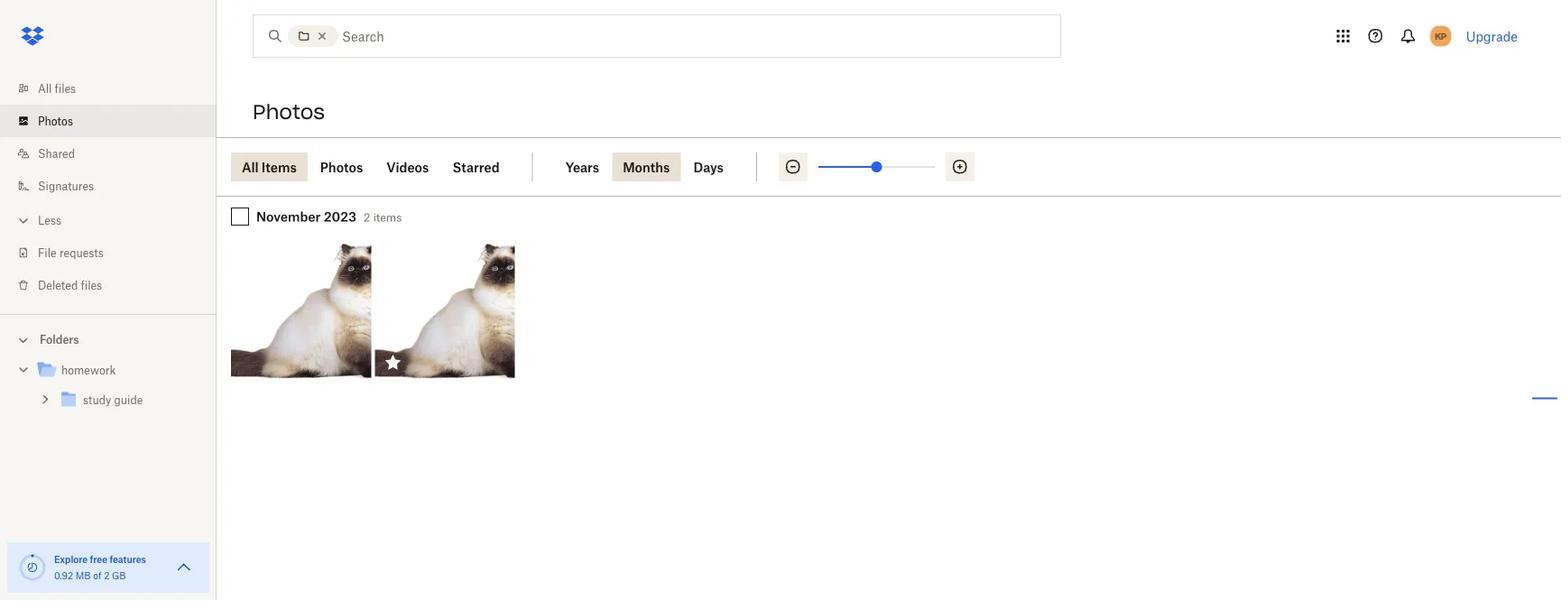 Task type: vqa. For each thing, say whether or not it's contained in the screenshot.
Folder settings Icon
no



Task type: locate. For each thing, give the bounding box(es) containing it.
all items button
[[231, 153, 308, 181]]

mb
[[76, 570, 91, 581]]

all inside button
[[242, 159, 259, 175]]

kp
[[1435, 30, 1447, 42]]

all down the dropbox icon
[[38, 82, 52, 95]]

file
[[38, 246, 57, 260]]

photos link
[[14, 105, 217, 137]]

0 horizontal spatial all
[[38, 82, 52, 95]]

photos up shared
[[38, 114, 73, 128]]

files up photos list item at the left
[[55, 82, 76, 95]]

0 horizontal spatial 2
[[104, 570, 110, 581]]

0 horizontal spatial tab list
[[231, 153, 533, 181]]

shared
[[38, 147, 75, 160]]

0 vertical spatial all
[[38, 82, 52, 95]]

1 tab list from the left
[[231, 153, 533, 181]]

photos
[[253, 99, 325, 125], [38, 114, 73, 128], [320, 159, 363, 175]]

days button
[[683, 153, 735, 181]]

study guide
[[83, 394, 143, 407]]

2
[[364, 211, 370, 224], [104, 570, 110, 581]]

signatures
[[38, 179, 94, 193]]

free
[[90, 554, 107, 565]]

starred
[[453, 159, 500, 175]]

files
[[55, 82, 76, 95], [81, 278, 102, 292]]

0 vertical spatial files
[[55, 82, 76, 95]]

1 vertical spatial all
[[242, 159, 259, 175]]

all left items
[[242, 159, 259, 175]]

photos inside 'button'
[[320, 159, 363, 175]]

all for all items
[[242, 159, 259, 175]]

starred button
[[442, 153, 511, 181]]

homework
[[61, 364, 116, 377]]

1 vertical spatial 2
[[104, 570, 110, 581]]

photos list item
[[0, 105, 217, 137]]

files right deleted
[[81, 278, 102, 292]]

shared link
[[14, 137, 217, 170]]

file requests
[[38, 246, 104, 260]]

image - himalayan-chocolate-point.webp 11/21/2023, 2:36:33 pm image
[[375, 240, 515, 380]]

deleted files link
[[14, 269, 217, 302]]

Search in folder "study guide" text field
[[342, 26, 1024, 46]]

tab list containing years
[[555, 153, 757, 181]]

videos button
[[376, 153, 440, 181]]

1 horizontal spatial all
[[242, 159, 259, 175]]

0 horizontal spatial files
[[55, 82, 76, 95]]

0 vertical spatial 2
[[364, 211, 370, 224]]

1 horizontal spatial tab list
[[555, 153, 757, 181]]

2 right "of"
[[104, 570, 110, 581]]

list
[[0, 61, 217, 314]]

items
[[262, 159, 297, 175]]

explore free features 0.92 mb of 2 gb
[[54, 554, 146, 581]]

2 left items
[[364, 211, 370, 224]]

deleted
[[38, 278, 78, 292]]

tab list containing all items
[[231, 153, 533, 181]]

photos up 2023
[[320, 159, 363, 175]]

all
[[38, 82, 52, 95], [242, 159, 259, 175]]

1 horizontal spatial 2
[[364, 211, 370, 224]]

upgrade link
[[1467, 28, 1518, 44]]

image - himalayan-chocolate-point.png 11/21/2023, 2:51:11 pm image
[[231, 240, 371, 380]]

features
[[110, 554, 146, 565]]

2023
[[324, 209, 357, 224]]

1 vertical spatial files
[[81, 278, 102, 292]]

files for deleted files
[[81, 278, 102, 292]]

1 horizontal spatial files
[[81, 278, 102, 292]]

tab list
[[231, 153, 533, 181], [555, 153, 757, 181]]

less image
[[14, 212, 32, 230]]

2 tab list from the left
[[555, 153, 757, 181]]

guide
[[114, 394, 143, 407]]

videos
[[387, 159, 429, 175]]



Task type: describe. For each thing, give the bounding box(es) containing it.
0.92
[[54, 570, 73, 581]]

kp button
[[1427, 22, 1456, 51]]

folders button
[[0, 326, 217, 353]]

2 inside november 2023 2 items
[[364, 211, 370, 224]]

months button
[[612, 153, 681, 181]]

months
[[623, 159, 670, 175]]

november 2023 2 items
[[256, 209, 402, 224]]

files for all files
[[55, 82, 76, 95]]

gb
[[112, 570, 126, 581]]

days
[[694, 159, 724, 175]]

of
[[93, 570, 102, 581]]

years button
[[555, 153, 610, 181]]

all for all files
[[38, 82, 52, 95]]

requests
[[59, 246, 104, 260]]

less
[[38, 213, 61, 227]]

quota usage element
[[18, 553, 47, 582]]

deleted files
[[38, 278, 102, 292]]

upgrade
[[1467, 28, 1518, 44]]

folders
[[40, 333, 79, 347]]

photos inside list item
[[38, 114, 73, 128]]

all items
[[242, 159, 297, 175]]

homework link
[[36, 359, 202, 383]]

2 inside explore free features 0.92 mb of 2 gb
[[104, 570, 110, 581]]

study
[[83, 394, 111, 407]]

study guide link
[[58, 389, 202, 413]]

explore
[[54, 554, 88, 565]]

years
[[566, 159, 600, 175]]

file requests link
[[14, 237, 217, 269]]

all files
[[38, 82, 76, 95]]

Photo Zoom Slider range field
[[819, 166, 935, 168]]

signatures link
[[14, 170, 217, 202]]

dropbox image
[[14, 18, 51, 54]]

november
[[256, 209, 321, 224]]

list containing all files
[[0, 61, 217, 314]]

photos up items
[[253, 99, 325, 125]]

photos button
[[309, 153, 374, 181]]

all files link
[[14, 72, 217, 105]]

items
[[373, 211, 402, 224]]



